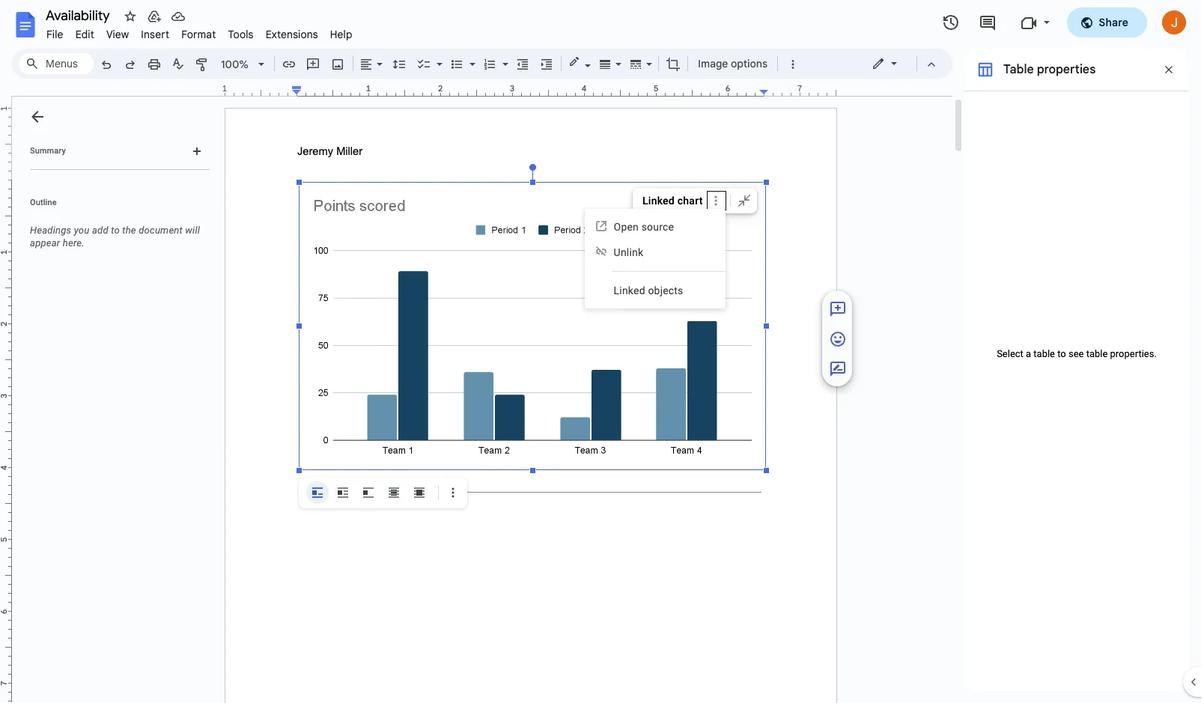 Task type: locate. For each thing, give the bounding box(es) containing it.
select a table to see table properties. element
[[987, 348, 1167, 360]]

0 horizontal spatial table
[[1034, 348, 1055, 360]]

2 table from the left
[[1086, 348, 1108, 360]]

to left the
[[111, 225, 120, 236]]

0 vertical spatial linked
[[642, 195, 675, 207]]

menu bar containing file
[[40, 19, 358, 44]]

menu bar
[[40, 19, 358, 44]]

extensions
[[266, 28, 318, 41]]

0 vertical spatial size image
[[829, 300, 847, 318]]

1 horizontal spatial table
[[1086, 348, 1108, 360]]

objects
[[648, 285, 683, 297]]

help menu item
[[324, 25, 358, 43]]

line & paragraph spacing image
[[391, 53, 408, 74]]

Zoom field
[[215, 53, 271, 76]]

Star checkbox
[[120, 6, 141, 27]]

linked left the objects
[[614, 285, 645, 297]]

2 size image from the top
[[829, 330, 847, 348]]

1 size image from the top
[[829, 300, 847, 318]]

table
[[1034, 348, 1055, 360], [1086, 348, 1108, 360]]

option group
[[306, 481, 431, 504]]

add
[[92, 225, 108, 236]]

see
[[1069, 348, 1084, 360]]

appear
[[30, 237, 60, 249]]

table properties section
[[964, 49, 1189, 691]]

to left see
[[1058, 348, 1066, 360]]

menu bar inside menu bar banner
[[40, 19, 358, 44]]

option group inside table properties application
[[306, 481, 431, 504]]

edit menu item
[[69, 25, 100, 43]]

outline
[[30, 198, 57, 207]]

table properties application
[[0, 0, 1201, 703]]

table right see
[[1086, 348, 1108, 360]]

file menu item
[[40, 25, 69, 43]]

menu containing open source
[[585, 209, 725, 309]]

format menu item
[[175, 25, 222, 43]]

to inside table properties section
[[1058, 348, 1066, 360]]

to for the
[[111, 225, 120, 236]]

0 vertical spatial to
[[111, 225, 120, 236]]

toolbar
[[302, 481, 464, 504]]

menu
[[585, 209, 725, 309]]

view
[[106, 28, 129, 41]]

2 vertical spatial size image
[[829, 360, 847, 378]]

numbered list menu image
[[499, 54, 508, 59]]

size image
[[829, 300, 847, 318], [829, 330, 847, 348], [829, 360, 847, 378]]

linked inside chart options "element"
[[642, 195, 675, 207]]

to inside headings you add to the document will appear here.
[[111, 225, 120, 236]]

1 vertical spatial to
[[1058, 348, 1066, 360]]

1 horizontal spatial to
[[1058, 348, 1066, 360]]

linked
[[642, 195, 675, 207], [614, 285, 645, 297]]

edit
[[75, 28, 94, 41]]

3 size image from the top
[[829, 360, 847, 378]]

In front of text radio
[[408, 481, 431, 504]]

headings
[[30, 225, 71, 236]]

unlink
[[614, 247, 643, 259]]

table right the "a"
[[1034, 348, 1055, 360]]

image
[[698, 57, 728, 70]]

to
[[111, 225, 120, 236], [1058, 348, 1066, 360]]

headings you add to the document will appear here.
[[30, 225, 200, 249]]

1 vertical spatial size image
[[829, 330, 847, 348]]

linked up source
[[642, 195, 675, 207]]

format
[[181, 28, 216, 41]]

linked chart
[[642, 195, 703, 207]]

view menu item
[[100, 25, 135, 43]]

0 horizontal spatial to
[[111, 225, 120, 236]]

Behind text radio
[[383, 481, 405, 504]]

help
[[330, 28, 352, 41]]

share button
[[1067, 7, 1147, 37]]

1 vertical spatial linked
[[614, 285, 645, 297]]



Task type: describe. For each thing, give the bounding box(es) containing it.
extensions menu item
[[260, 25, 324, 43]]

open source
[[614, 221, 674, 233]]

linked objects
[[614, 285, 683, 297]]

document
[[139, 225, 183, 236]]

Wrap text radio
[[332, 481, 354, 504]]

insert
[[141, 28, 169, 41]]

top margin image
[[0, 109, 11, 184]]

document outline element
[[12, 97, 216, 703]]

linked for linked objects
[[614, 285, 645, 297]]

you
[[74, 225, 90, 236]]

tools menu item
[[222, 25, 260, 43]]

will
[[185, 225, 200, 236]]

summary heading
[[30, 145, 66, 157]]

Zoom text field
[[217, 54, 253, 75]]

left margin image
[[225, 85, 301, 96]]

properties
[[1037, 62, 1096, 77]]

to for see
[[1058, 348, 1066, 360]]

source
[[642, 221, 674, 233]]

outline heading
[[12, 197, 216, 218]]

menu bar banner
[[0, 0, 1201, 703]]

options
[[731, 57, 768, 70]]

a
[[1026, 348, 1031, 360]]

linked for linked chart
[[642, 195, 675, 207]]

properties.
[[1110, 348, 1157, 360]]

open
[[614, 221, 639, 233]]

In line radio
[[306, 481, 329, 504]]

image options button
[[691, 52, 774, 75]]

here.
[[63, 237, 85, 249]]

1
[[222, 83, 227, 94]]

main toolbar
[[93, 0, 804, 187]]

table properties
[[1003, 62, 1096, 77]]

chart options element
[[633, 188, 760, 213]]

file
[[46, 28, 63, 41]]

table
[[1003, 62, 1034, 77]]

select
[[997, 348, 1024, 360]]

image options
[[698, 57, 768, 70]]

insert menu item
[[135, 25, 175, 43]]

right margin image
[[760, 85, 836, 96]]

Rename text field
[[40, 6, 118, 24]]

1 table from the left
[[1034, 348, 1055, 360]]

tools
[[228, 28, 254, 41]]

chart
[[678, 195, 703, 207]]

Break text radio
[[357, 481, 380, 504]]

menu inside table properties application
[[585, 209, 725, 309]]

mode and view toolbar
[[860, 49, 944, 79]]

Menus field
[[19, 53, 94, 74]]

the
[[122, 225, 136, 236]]

summary
[[30, 146, 66, 156]]

select a table to see table properties.
[[997, 348, 1157, 360]]

insert image image
[[329, 53, 346, 74]]

share
[[1099, 16, 1128, 29]]



Task type: vqa. For each thing, say whether or not it's contained in the screenshot.
Format
yes



